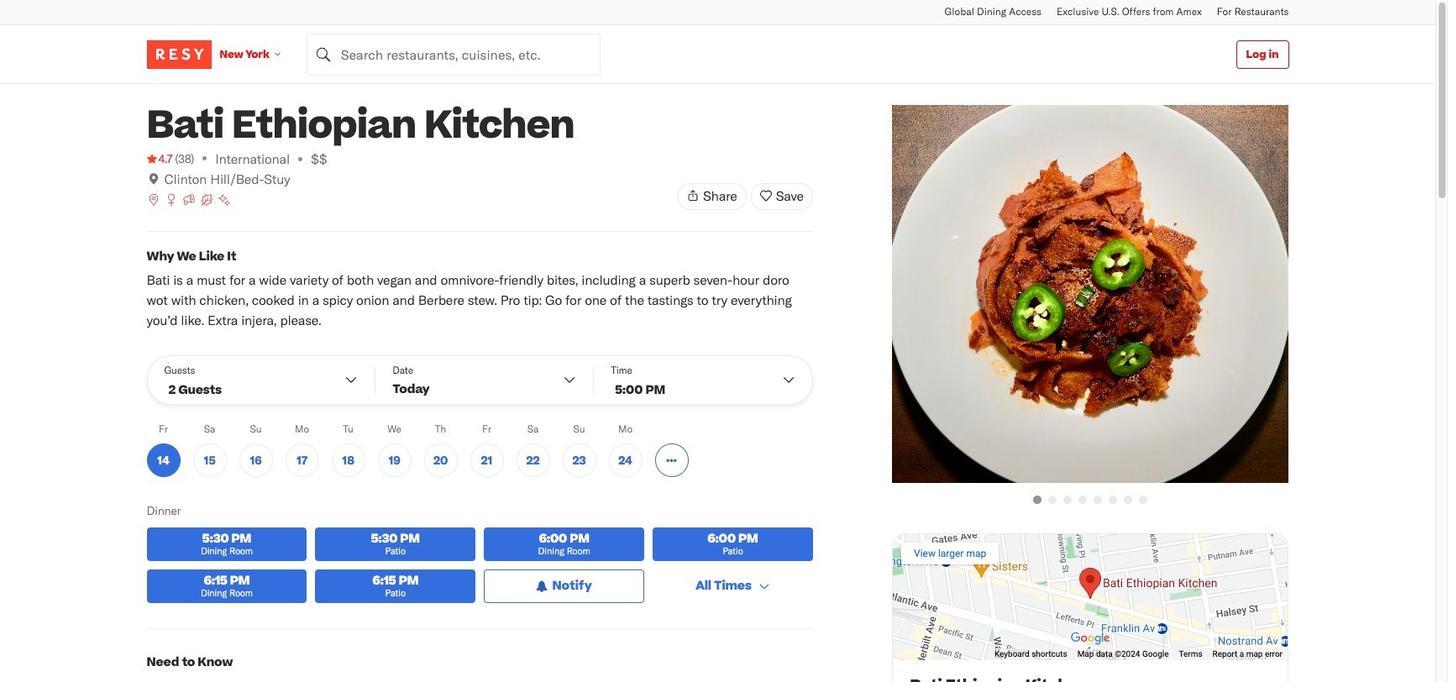 Task type: describe. For each thing, give the bounding box(es) containing it.
Search restaurants, cuisines, etc. text field
[[306, 33, 601, 75]]

4.7 out of 5 stars image
[[147, 150, 173, 167]]



Task type: vqa. For each thing, say whether or not it's contained in the screenshot.
the 4.7 out of 5 stars "Icon"
yes



Task type: locate. For each thing, give the bounding box(es) containing it.
None field
[[306, 33, 601, 75]]



